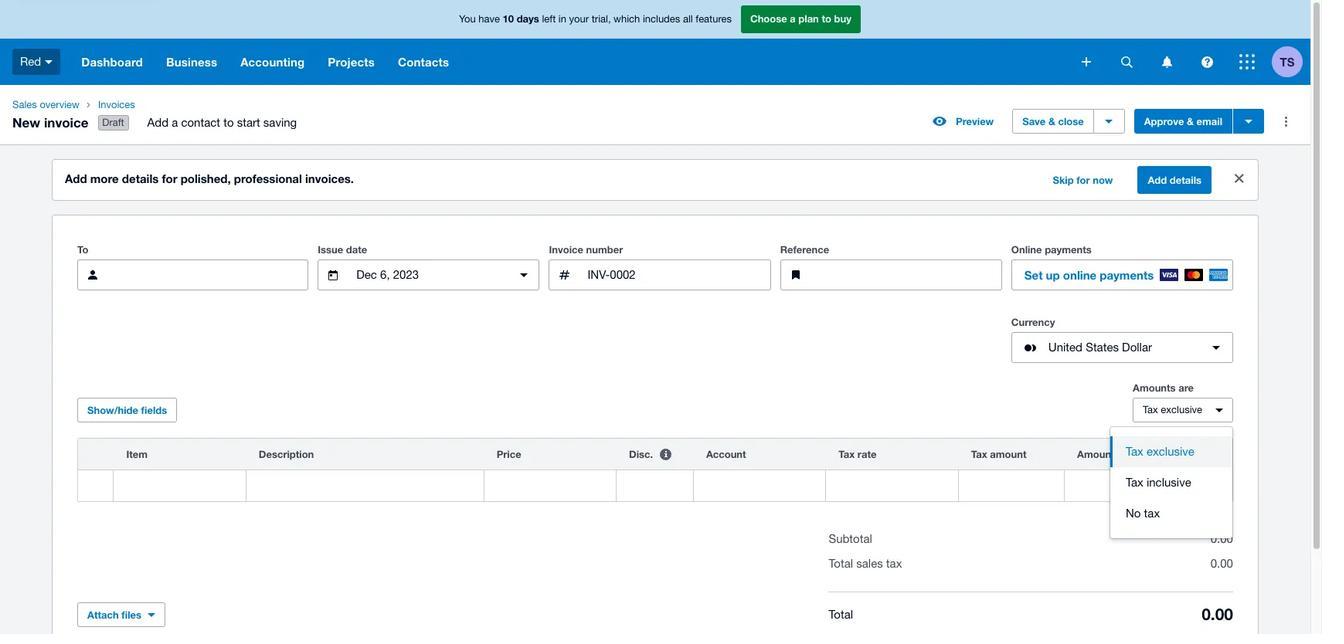 Task type: vqa. For each thing, say whether or not it's contained in the screenshot.
Total sales tax's 0.00
yes



Task type: locate. For each thing, give the bounding box(es) containing it.
disc.
[[629, 448, 653, 461]]

issue date
[[318, 244, 367, 256]]

svg image up approve
[[1162, 56, 1172, 68]]

0 vertical spatial 0.00
[[1211, 533, 1234, 546]]

tax exclusive down amounts are at right bottom
[[1143, 404, 1203, 416]]

1 vertical spatial a
[[172, 116, 178, 129]]

0.00 for total sales tax
[[1211, 557, 1234, 571]]

1 horizontal spatial to
[[822, 13, 832, 25]]

& inside button
[[1049, 115, 1056, 128]]

save & close
[[1023, 115, 1084, 128]]

polished,
[[181, 172, 231, 186]]

add details
[[1148, 174, 1202, 186]]

professional
[[234, 172, 302, 186]]

tax exclusive
[[1143, 404, 1203, 416], [1126, 445, 1195, 458]]

close image
[[1224, 163, 1255, 194]]

item
[[126, 448, 148, 461]]

tax up amount field
[[1126, 445, 1144, 458]]

exclusive inside popup button
[[1161, 404, 1203, 416]]

svg image
[[1240, 54, 1255, 70], [1121, 56, 1133, 68], [1202, 56, 1213, 68]]

2 horizontal spatial svg image
[[1240, 54, 1255, 70]]

tax down amounts at the bottom
[[1143, 404, 1159, 416]]

none field inside invoice line item list element
[[114, 471, 246, 502]]

invoice line item list element
[[77, 438, 1234, 503]]

no tax button
[[1111, 499, 1233, 530]]

2 total from the top
[[829, 608, 853, 621]]

None field
[[114, 471, 246, 502]]

projects button
[[316, 39, 386, 85]]

2 vertical spatial 0.00
[[1202, 605, 1234, 625]]

2 horizontal spatial svg image
[[1162, 56, 1172, 68]]

& left email
[[1187, 115, 1194, 128]]

amount
[[1078, 448, 1115, 461]]

details right the 'more'
[[122, 172, 159, 186]]

which
[[614, 13, 640, 25]]

tax rate
[[839, 448, 877, 461]]

0 vertical spatial to
[[822, 13, 832, 25]]

amounts
[[1133, 382, 1176, 394]]

0 horizontal spatial svg image
[[45, 60, 53, 64]]

account
[[706, 448, 746, 461]]

attach
[[87, 609, 119, 622]]

show/hide
[[87, 404, 138, 417]]

tax inside popup button
[[1143, 404, 1159, 416]]

details
[[122, 172, 159, 186], [1170, 174, 1202, 186]]

Reference text field
[[818, 261, 1002, 290]]

0 horizontal spatial a
[[172, 116, 178, 129]]

fields
[[141, 404, 167, 417]]

1 vertical spatial exclusive
[[1147, 445, 1195, 458]]

payments right online
[[1100, 268, 1154, 282]]

add for add a contact to start saving
[[147, 116, 169, 129]]

2 horizontal spatial add
[[1148, 174, 1167, 186]]

banner
[[0, 0, 1311, 85]]

total down subtotal
[[829, 557, 853, 571]]

tax exclusive inside tax exclusive button
[[1126, 445, 1195, 458]]

have
[[479, 13, 500, 25]]

more
[[90, 172, 119, 186]]

1 total from the top
[[829, 557, 853, 571]]

0 vertical spatial exclusive
[[1161, 404, 1203, 416]]

1 horizontal spatial details
[[1170, 174, 1202, 186]]

svg image
[[1162, 56, 1172, 68], [1082, 57, 1091, 66], [45, 60, 53, 64]]

& right the save
[[1049, 115, 1056, 128]]

0 horizontal spatial details
[[122, 172, 159, 186]]

files
[[122, 609, 141, 622]]

features
[[696, 13, 732, 25]]

tax right no
[[1144, 507, 1160, 520]]

invoice
[[44, 114, 89, 130]]

left
[[542, 13, 556, 25]]

add right the now
[[1148, 174, 1167, 186]]

all
[[683, 13, 693, 25]]

tax
[[1144, 507, 1160, 520], [886, 557, 902, 571]]

1 horizontal spatial payments
[[1100, 268, 1154, 282]]

accounting
[[241, 55, 305, 69]]

1 vertical spatial total
[[829, 608, 853, 621]]

to left start
[[224, 116, 234, 129]]

0 horizontal spatial &
[[1049, 115, 1056, 128]]

red
[[20, 55, 41, 68]]

tax
[[1143, 404, 1159, 416], [1126, 445, 1144, 458], [839, 448, 855, 461], [971, 448, 988, 461], [1126, 476, 1144, 489]]

you have 10 days left in your trial, which includes all features
[[459, 13, 732, 25]]

0 vertical spatial total
[[829, 557, 853, 571]]

no tax
[[1126, 507, 1160, 520]]

svg image up close
[[1082, 57, 1091, 66]]

for left polished,
[[162, 172, 177, 186]]

add
[[147, 116, 169, 129], [65, 172, 87, 186], [1148, 174, 1167, 186]]

payments up online
[[1045, 244, 1092, 256]]

0 vertical spatial tax
[[1144, 507, 1160, 520]]

add more details for polished, professional invoices. status
[[53, 160, 1258, 200]]

1 vertical spatial payments
[[1100, 268, 1154, 282]]

approve
[[1145, 115, 1185, 128]]

0 horizontal spatial payments
[[1045, 244, 1092, 256]]

add inside button
[[1148, 174, 1167, 186]]

2 & from the left
[[1187, 115, 1194, 128]]

days
[[517, 13, 539, 25]]

&
[[1049, 115, 1056, 128], [1187, 115, 1194, 128]]

total down total sales tax
[[829, 608, 853, 621]]

1 horizontal spatial a
[[790, 13, 796, 25]]

1 vertical spatial 0.00
[[1211, 557, 1234, 571]]

sales overview link
[[6, 97, 86, 113]]

0 horizontal spatial tax
[[886, 557, 902, 571]]

to for contact
[[224, 116, 234, 129]]

tax right sales
[[886, 557, 902, 571]]

svg image right 'red'
[[45, 60, 53, 64]]

set up online payments button
[[1012, 260, 1234, 291]]

total sales tax
[[829, 557, 902, 571]]

1 vertical spatial to
[[224, 116, 234, 129]]

choose a plan to buy
[[751, 13, 852, 25]]

add left contact
[[147, 116, 169, 129]]

now
[[1093, 174, 1113, 186]]

0 vertical spatial payments
[[1045, 244, 1092, 256]]

a
[[790, 13, 796, 25], [172, 116, 178, 129]]

1 & from the left
[[1049, 115, 1056, 128]]

Invoice number text field
[[586, 261, 770, 290]]

sales
[[857, 557, 883, 571]]

dashboard
[[81, 55, 143, 69]]

0 vertical spatial tax exclusive
[[1143, 404, 1203, 416]]

list box containing tax exclusive
[[1111, 428, 1233, 539]]

skip
[[1053, 174, 1074, 186]]

date
[[346, 244, 367, 256]]

description
[[259, 448, 314, 461]]

new
[[12, 114, 40, 130]]

0 horizontal spatial add
[[65, 172, 87, 186]]

0 vertical spatial a
[[790, 13, 796, 25]]

business button
[[155, 39, 229, 85]]

currency
[[1012, 316, 1055, 329]]

tax up no
[[1126, 476, 1144, 489]]

0 horizontal spatial to
[[224, 116, 234, 129]]

details left close image
[[1170, 174, 1202, 186]]

1 horizontal spatial for
[[1077, 174, 1090, 186]]

set up online payments
[[1025, 268, 1154, 282]]

1 vertical spatial tax exclusive
[[1126, 445, 1195, 458]]

a inside banner
[[790, 13, 796, 25]]

tax exclusive up tax inclusive
[[1126, 445, 1195, 458]]

& for email
[[1187, 115, 1194, 128]]

1 horizontal spatial &
[[1187, 115, 1194, 128]]

total for total
[[829, 608, 853, 621]]

to left buy
[[822, 13, 832, 25]]

contacts
[[398, 55, 449, 69]]

exclusive
[[1161, 404, 1203, 416], [1147, 445, 1195, 458]]

10
[[503, 13, 514, 25]]

a for contact
[[172, 116, 178, 129]]

start
[[237, 116, 260, 129]]

contact element
[[77, 260, 309, 291]]

list box
[[1111, 428, 1233, 539]]

& inside button
[[1187, 115, 1194, 128]]

exclusive down the are
[[1161, 404, 1203, 416]]

for left the now
[[1077, 174, 1090, 186]]

add left the 'more'
[[65, 172, 87, 186]]

1 horizontal spatial tax
[[1144, 507, 1160, 520]]

states
[[1086, 341, 1119, 354]]

to inside banner
[[822, 13, 832, 25]]

number
[[586, 244, 623, 256]]

a left contact
[[172, 116, 178, 129]]

1 horizontal spatial add
[[147, 116, 169, 129]]

ts
[[1280, 54, 1295, 68]]

overview
[[40, 99, 80, 111]]

attach files button
[[77, 603, 165, 628]]

a for plan
[[790, 13, 796, 25]]

exclusive up inclusive
[[1147, 445, 1195, 458]]

a left 'plan'
[[790, 13, 796, 25]]

tax inclusive
[[1126, 476, 1192, 489]]

buy
[[834, 13, 852, 25]]

for
[[162, 172, 177, 186], [1077, 174, 1090, 186]]

add a contact to start saving
[[147, 116, 297, 129]]



Task type: describe. For each thing, give the bounding box(es) containing it.
amounts are
[[1133, 382, 1194, 394]]

invoices.
[[305, 172, 354, 186]]

payments inside popup button
[[1100, 268, 1154, 282]]

add for add more details for polished, professional invoices.
[[65, 172, 87, 186]]

tax inside button
[[1144, 507, 1160, 520]]

add more details for polished, professional invoices.
[[65, 172, 354, 186]]

ts button
[[1272, 39, 1311, 85]]

Issue date text field
[[355, 261, 503, 290]]

tax inclusive button
[[1111, 468, 1233, 499]]

email
[[1197, 115, 1223, 128]]

exclusive inside button
[[1147, 445, 1195, 458]]

details inside button
[[1170, 174, 1202, 186]]

1 horizontal spatial svg image
[[1082, 57, 1091, 66]]

invoices
[[98, 99, 135, 111]]

price
[[497, 448, 521, 461]]

dashboard link
[[70, 39, 155, 85]]

& for close
[[1049, 115, 1056, 128]]

contact
[[181, 116, 220, 129]]

Amount field
[[1065, 472, 1197, 501]]

dollar
[[1122, 341, 1153, 354]]

preview
[[956, 115, 994, 128]]

banner containing ts
[[0, 0, 1311, 85]]

projects
[[328, 55, 375, 69]]

inclusive
[[1147, 476, 1192, 489]]

united states dollar button
[[1012, 332, 1234, 363]]

saving
[[263, 116, 297, 129]]

skip for now
[[1053, 174, 1113, 186]]

add for add details
[[1148, 174, 1167, 186]]

invoice number
[[549, 244, 623, 256]]

sales overview
[[12, 99, 80, 111]]

accounting button
[[229, 39, 316, 85]]

skip for now button
[[1044, 168, 1123, 193]]

more invoice options image
[[1271, 106, 1302, 137]]

plan
[[799, 13, 819, 25]]

united
[[1049, 341, 1083, 354]]

close
[[1059, 115, 1084, 128]]

invoices link
[[92, 97, 309, 113]]

total for total sales tax
[[829, 557, 853, 571]]

contacts button
[[386, 39, 461, 85]]

svg image inside red popup button
[[45, 60, 53, 64]]

in
[[559, 13, 567, 25]]

To text field
[[114, 261, 308, 290]]

includes
[[643, 13, 680, 25]]

invoice number element
[[549, 260, 771, 291]]

reference
[[780, 244, 830, 256]]

business
[[166, 55, 217, 69]]

tax exclusive button
[[1111, 437, 1233, 468]]

Price field
[[484, 472, 616, 501]]

show/hide fields
[[87, 404, 167, 417]]

united states dollar
[[1049, 341, 1153, 354]]

tax left amount
[[971, 448, 988, 461]]

online
[[1012, 244, 1042, 256]]

preview button
[[924, 109, 1003, 134]]

tax amount
[[971, 448, 1027, 461]]

tax left the rate
[[839, 448, 855, 461]]

attach files
[[87, 609, 141, 622]]

0.00 for subtotal
[[1211, 533, 1234, 546]]

invoice
[[549, 244, 584, 256]]

to for plan
[[822, 13, 832, 25]]

more date options image
[[509, 260, 540, 291]]

for inside button
[[1077, 174, 1090, 186]]

save
[[1023, 115, 1046, 128]]

online
[[1063, 268, 1097, 282]]

set
[[1025, 268, 1043, 282]]

amount
[[990, 448, 1027, 461]]

tax exclusive inside tax exclusive popup button
[[1143, 404, 1203, 416]]

subtotal
[[829, 533, 873, 546]]

rate
[[858, 448, 877, 461]]

show/hide fields button
[[77, 398, 177, 423]]

issue
[[318, 244, 343, 256]]

0 horizontal spatial for
[[162, 172, 177, 186]]

0 horizontal spatial svg image
[[1121, 56, 1133, 68]]

more information on discount image
[[650, 439, 681, 470]]

1 horizontal spatial svg image
[[1202, 56, 1213, 68]]

trial,
[[592, 13, 611, 25]]

sales
[[12, 99, 37, 111]]

red button
[[0, 39, 70, 85]]

to
[[77, 244, 88, 256]]

Description text field
[[246, 472, 484, 501]]

draft
[[102, 117, 124, 128]]

your
[[569, 13, 589, 25]]

no
[[1126, 507, 1141, 520]]

you
[[459, 13, 476, 25]]

1 vertical spatial tax
[[886, 557, 902, 571]]

Inventory item text field
[[114, 472, 246, 501]]

add details button
[[1138, 166, 1212, 194]]

new invoice
[[12, 114, 89, 130]]

up
[[1046, 268, 1060, 282]]

choose
[[751, 13, 787, 25]]



